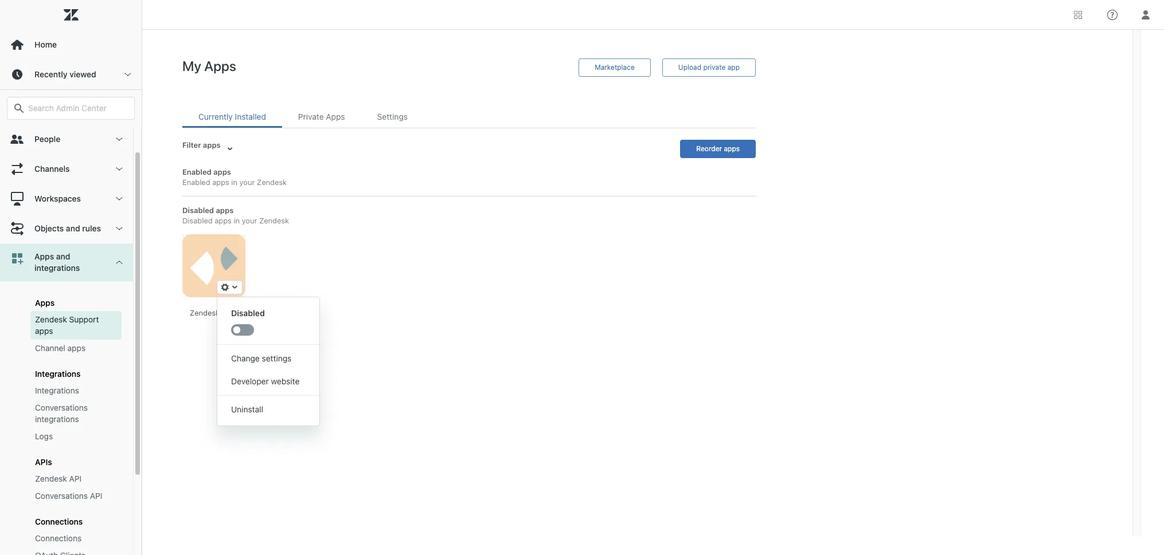 Task type: vqa. For each thing, say whether or not it's contained in the screenshot.
Conversations Api element
yes



Task type: describe. For each thing, give the bounding box(es) containing it.
home button
[[0, 30, 142, 60]]

apps for apps element on the left bottom
[[35, 298, 55, 308]]

objects and rules
[[34, 224, 101, 233]]

1 integrations from the top
[[35, 369, 81, 379]]

1 connections element from the top
[[35, 517, 83, 527]]

2 integrations from the top
[[35, 386, 79, 396]]

channels button
[[0, 154, 133, 184]]

api for zendesk api
[[69, 474, 82, 484]]

viewed
[[70, 69, 96, 79]]

channels
[[34, 164, 70, 174]]

conversations integrations element
[[35, 403, 117, 426]]

zendesk support apps link
[[30, 311, 122, 340]]

home
[[34, 40, 57, 49]]

user menu image
[[1139, 7, 1154, 22]]

zendesk for zendesk support apps
[[35, 315, 67, 325]]

integrations link
[[30, 383, 122, 400]]

apps and integrations group
[[0, 282, 133, 556]]

recently
[[34, 69, 67, 79]]

conversations for api
[[35, 492, 88, 501]]

apps and integrations button
[[0, 244, 133, 282]]

people
[[34, 134, 60, 144]]

none search field inside primary element
[[1, 97, 141, 120]]

channel
[[35, 344, 65, 353]]

Search Admin Center field
[[28, 103, 127, 114]]

recently viewed button
[[0, 60, 142, 89]]

connections inside connections link
[[35, 534, 82, 544]]

and for apps
[[56, 252, 70, 262]]

conversations api link
[[30, 488, 122, 505]]

support
[[69, 315, 99, 325]]

apps and integrations
[[34, 252, 80, 273]]

apps for apps and integrations
[[34, 252, 54, 262]]

1 connections from the top
[[35, 517, 83, 527]]

1 integrations element from the top
[[35, 369, 81, 379]]

integrations inside apps and integrations dropdown button
[[34, 263, 80, 273]]

zendesk support apps
[[35, 315, 99, 336]]

logs
[[35, 432, 53, 442]]

primary element
[[0, 0, 142, 556]]

objects and rules button
[[0, 214, 133, 244]]

integrations inside conversations integrations
[[35, 415, 79, 424]]



Task type: locate. For each thing, give the bounding box(es) containing it.
zendesk products image
[[1074, 11, 1082, 19]]

api for conversations api
[[90, 492, 102, 501]]

0 vertical spatial api
[[69, 474, 82, 484]]

apps inside 'zendesk support apps'
[[35, 326, 53, 336]]

api up conversations api link
[[69, 474, 82, 484]]

connections element
[[35, 517, 83, 527], [35, 533, 82, 545]]

None search field
[[1, 97, 141, 120]]

and down the objects and rules 'dropdown button'
[[56, 252, 70, 262]]

1 vertical spatial integrations element
[[35, 385, 79, 397]]

0 vertical spatial apps
[[34, 252, 54, 262]]

1 conversations from the top
[[35, 403, 88, 413]]

workspaces button
[[0, 184, 133, 214]]

conversations integrations link
[[30, 400, 122, 428]]

api down zendesk api link
[[90, 492, 102, 501]]

apps inside apps and integrations group
[[35, 298, 55, 308]]

conversations down zendesk api element
[[35, 492, 88, 501]]

integrations
[[35, 369, 81, 379], [35, 386, 79, 396]]

conversations inside 'link'
[[35, 403, 88, 413]]

api
[[69, 474, 82, 484], [90, 492, 102, 501]]

tree item
[[0, 244, 133, 556]]

connections link
[[30, 531, 122, 548]]

zendesk down apis
[[35, 474, 67, 484]]

integrations element up conversations integrations
[[35, 385, 79, 397]]

and for objects
[[66, 224, 80, 233]]

1 horizontal spatial apps
[[67, 344, 86, 353]]

conversations
[[35, 403, 88, 413], [35, 492, 88, 501]]

and inside apps and integrations
[[56, 252, 70, 262]]

1 vertical spatial connections element
[[35, 533, 82, 545]]

2 conversations from the top
[[35, 492, 88, 501]]

rules
[[82, 224, 101, 233]]

1 vertical spatial zendesk
[[35, 474, 67, 484]]

0 vertical spatial conversations
[[35, 403, 88, 413]]

apps down zendesk support apps element at the bottom left of page
[[67, 344, 86, 353]]

2 connections from the top
[[35, 534, 82, 544]]

0 horizontal spatial apps
[[35, 326, 53, 336]]

connections element up connections link
[[35, 517, 83, 527]]

tree item inside tree
[[0, 244, 133, 556]]

tree item containing apps and integrations
[[0, 244, 133, 556]]

channel apps link
[[30, 340, 122, 357]]

apis element
[[35, 458, 52, 467]]

0 vertical spatial connections
[[35, 517, 83, 527]]

1 vertical spatial and
[[56, 252, 70, 262]]

zendesk inside 'zendesk support apps'
[[35, 315, 67, 325]]

2 zendesk from the top
[[35, 474, 67, 484]]

channel apps element
[[35, 343, 86, 354]]

1 vertical spatial connections
[[35, 534, 82, 544]]

zendesk
[[35, 315, 67, 325], [35, 474, 67, 484]]

workspaces
[[34, 194, 81, 204]]

0 vertical spatial connections element
[[35, 517, 83, 527]]

connections up connections link
[[35, 517, 83, 527]]

connections element up oauth clients element at the left bottom
[[35, 533, 82, 545]]

integrations
[[34, 263, 80, 273], [35, 415, 79, 424]]

1 horizontal spatial api
[[90, 492, 102, 501]]

1 vertical spatial api
[[90, 492, 102, 501]]

integrations up integrations link
[[35, 369, 81, 379]]

help image
[[1108, 9, 1118, 20]]

integrations element up integrations link
[[35, 369, 81, 379]]

0 vertical spatial integrations
[[35, 369, 81, 379]]

2 integrations element from the top
[[35, 385, 79, 397]]

people button
[[0, 124, 133, 154]]

0 vertical spatial and
[[66, 224, 80, 233]]

and left rules
[[66, 224, 80, 233]]

integrations element
[[35, 369, 81, 379], [35, 385, 79, 397]]

tree containing people
[[0, 124, 142, 556]]

0 vertical spatial integrations element
[[35, 369, 81, 379]]

2 connections element from the top
[[35, 533, 82, 545]]

conversations down integrations link
[[35, 403, 88, 413]]

0 horizontal spatial api
[[69, 474, 82, 484]]

integrations up apps element on the left bottom
[[34, 263, 80, 273]]

zendesk api link
[[30, 471, 122, 488]]

objects
[[34, 224, 64, 233]]

apps up channel
[[35, 326, 53, 336]]

apps up 'zendesk support apps'
[[35, 298, 55, 308]]

0 vertical spatial integrations
[[34, 263, 80, 273]]

apps down objects
[[34, 252, 54, 262]]

apps
[[34, 252, 54, 262], [35, 298, 55, 308]]

tree
[[0, 124, 142, 556]]

logs link
[[30, 428, 122, 446]]

conversations api element
[[35, 491, 102, 502]]

apps
[[35, 326, 53, 336], [67, 344, 86, 353]]

recently viewed
[[34, 69, 96, 79]]

connections
[[35, 517, 83, 527], [35, 534, 82, 544]]

zendesk down apps element on the left bottom
[[35, 315, 67, 325]]

oauth clients element
[[35, 551, 86, 556]]

1 vertical spatial integrations
[[35, 415, 79, 424]]

1 vertical spatial apps
[[35, 298, 55, 308]]

and
[[66, 224, 80, 233], [56, 252, 70, 262]]

apps element
[[35, 298, 55, 308]]

0 vertical spatial zendesk
[[35, 315, 67, 325]]

tree inside primary element
[[0, 124, 142, 556]]

conversations for integrations
[[35, 403, 88, 413]]

integrations up "logs"
[[35, 415, 79, 424]]

and inside 'dropdown button'
[[66, 224, 80, 233]]

conversations api
[[35, 492, 102, 501]]

0 vertical spatial apps
[[35, 326, 53, 336]]

zendesk support apps element
[[35, 314, 117, 337]]

apps inside apps and integrations
[[34, 252, 54, 262]]

zendesk api element
[[35, 474, 82, 485]]

logs element
[[35, 431, 53, 443]]

channel apps
[[35, 344, 86, 353]]

apis
[[35, 458, 52, 467]]

zendesk api
[[35, 474, 82, 484]]

1 vertical spatial apps
[[67, 344, 86, 353]]

conversations integrations
[[35, 403, 88, 424]]

integrations up conversations integrations
[[35, 386, 79, 396]]

zendesk for zendesk api
[[35, 474, 67, 484]]

1 vertical spatial integrations
[[35, 386, 79, 396]]

1 zendesk from the top
[[35, 315, 67, 325]]

connections up oauth clients element at the left bottom
[[35, 534, 82, 544]]

1 vertical spatial conversations
[[35, 492, 88, 501]]



